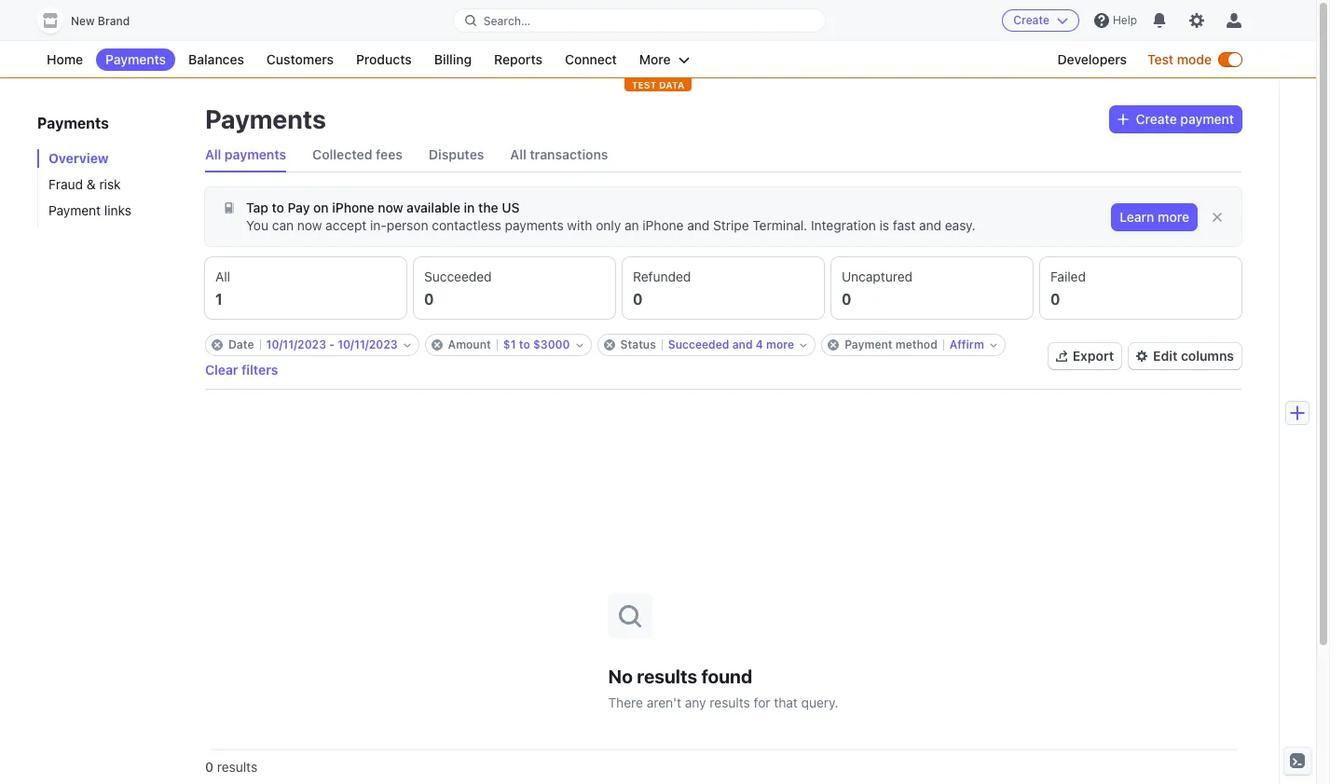 Task type: vqa. For each thing, say whether or not it's contained in the screenshot.
mode,
no



Task type: locate. For each thing, give the bounding box(es) containing it.
remove amount image
[[431, 339, 443, 351]]

to up the can
[[272, 200, 284, 215]]

0 inside 'succeeded 0'
[[424, 291, 434, 308]]

payment inside clear filters toolbar
[[845, 338, 893, 352]]

payment
[[1181, 111, 1235, 127]]

payments inside tap to pay on iphone now available in the us you can now accept in-person contactless payments with only an iphone and stripe terminal. integration is fast and easy.
[[505, 217, 564, 233]]

0 vertical spatial iphone
[[332, 200, 374, 215]]

iphone
[[332, 200, 374, 215], [643, 217, 684, 233]]

1 horizontal spatial succeeded
[[668, 338, 730, 352]]

no
[[608, 665, 633, 687]]

and right fast
[[919, 217, 942, 233]]

edit date image
[[403, 341, 411, 349]]

succeeded and 4 more
[[668, 338, 795, 352]]

10/11/2023
[[266, 338, 326, 352], [338, 338, 398, 352]]

1 horizontal spatial now
[[378, 200, 403, 215]]

4
[[756, 338, 764, 352]]

2 horizontal spatial results
[[710, 694, 751, 710]]

0 horizontal spatial succeeded
[[424, 269, 492, 284]]

payment method
[[845, 338, 938, 352]]

1 vertical spatial more
[[767, 338, 795, 352]]

more right 4
[[767, 338, 795, 352]]

fraud & risk link
[[37, 175, 187, 194]]

1 tab list from the top
[[205, 138, 1242, 173]]

collected
[[313, 146, 373, 162]]

tab list
[[205, 138, 1242, 173], [205, 257, 1242, 319]]

edit payment method image
[[990, 341, 998, 349]]

learn more link
[[1113, 204, 1197, 230]]

1 horizontal spatial to
[[519, 338, 530, 352]]

1 horizontal spatial create
[[1136, 111, 1178, 127]]

to inside clear filters toolbar
[[519, 338, 530, 352]]

transactions
[[530, 146, 608, 162]]

0 vertical spatial payments
[[225, 146, 286, 162]]

fraud
[[48, 176, 83, 192]]

0 horizontal spatial to
[[272, 200, 284, 215]]

1 vertical spatial payments
[[505, 217, 564, 233]]

more button
[[630, 48, 699, 71]]

edit columns
[[1154, 347, 1235, 363]]

1 vertical spatial tab list
[[205, 257, 1242, 319]]

10/11/2023 left -
[[266, 338, 326, 352]]

create payment button
[[1110, 106, 1242, 132]]

to right $1 at left top
[[519, 338, 530, 352]]

1 horizontal spatial payment
[[845, 338, 893, 352]]

10/11/2023 right -
[[338, 338, 398, 352]]

0 vertical spatial payment
[[48, 202, 101, 218]]

now down pay
[[297, 217, 322, 233]]

payment inside payment links link
[[48, 202, 101, 218]]

disputes link
[[429, 138, 484, 172]]

2 vertical spatial results
[[217, 759, 258, 775]]

succeeded for and
[[668, 338, 730, 352]]

0 vertical spatial create
[[1014, 13, 1050, 27]]

brand
[[98, 14, 130, 28]]

1 vertical spatial create
[[1136, 111, 1178, 127]]

0 horizontal spatial create
[[1014, 13, 1050, 27]]

new brand
[[71, 14, 130, 28]]

1 horizontal spatial iphone
[[643, 217, 684, 233]]

easy.
[[945, 217, 976, 233]]

0 vertical spatial succeeded
[[424, 269, 492, 284]]

export button
[[1049, 343, 1122, 369]]

connect link
[[556, 48, 627, 71]]

0 horizontal spatial results
[[217, 759, 258, 775]]

tap
[[246, 200, 268, 215]]

create up developers link
[[1014, 13, 1050, 27]]

payments up overview
[[37, 115, 109, 131]]

help
[[1113, 13, 1138, 27]]

1 horizontal spatial payments
[[505, 217, 564, 233]]

no results found there aren't any results for that query.
[[608, 665, 839, 710]]

0 for succeeded 0
[[424, 291, 434, 308]]

clear filters button
[[205, 362, 278, 378]]

create
[[1014, 13, 1050, 27], [1136, 111, 1178, 127]]

fast
[[893, 217, 916, 233]]

0 vertical spatial more
[[1158, 209, 1190, 225]]

billing
[[434, 51, 472, 67]]

and
[[688, 217, 710, 233], [919, 217, 942, 233], [733, 338, 753, 352]]

0 horizontal spatial and
[[688, 217, 710, 233]]

0 inside failed 0
[[1051, 291, 1061, 308]]

payments
[[225, 146, 286, 162], [505, 217, 564, 233]]

edit amount image
[[576, 341, 583, 349]]

1 horizontal spatial results
[[637, 665, 698, 687]]

and left stripe
[[688, 217, 710, 233]]

0 vertical spatial to
[[272, 200, 284, 215]]

on
[[313, 200, 329, 215]]

1
[[215, 291, 223, 308]]

all payments link
[[205, 138, 286, 172]]

to for pay
[[272, 200, 284, 215]]

test data
[[632, 79, 685, 90]]

payments down us
[[505, 217, 564, 233]]

mode
[[1178, 51, 1212, 67]]

1 vertical spatial succeeded
[[668, 338, 730, 352]]

1 horizontal spatial more
[[1158, 209, 1190, 225]]

0 horizontal spatial payment
[[48, 202, 101, 218]]

and left 4
[[733, 338, 753, 352]]

create inside "popup button"
[[1136, 111, 1178, 127]]

refunded 0
[[633, 269, 691, 308]]

with
[[567, 217, 593, 233]]

iphone right an
[[643, 217, 684, 233]]

tab list up stripe
[[205, 138, 1242, 173]]

1 vertical spatial to
[[519, 338, 530, 352]]

$1
[[503, 338, 516, 352]]

succeeded
[[424, 269, 492, 284], [668, 338, 730, 352]]

succeeded down contactless
[[424, 269, 492, 284]]

payment for payment method
[[845, 338, 893, 352]]

payment
[[48, 202, 101, 218], [845, 338, 893, 352]]

links
[[104, 202, 131, 218]]

overview link
[[37, 149, 187, 168]]

0 horizontal spatial 10/11/2023
[[266, 338, 326, 352]]

0 vertical spatial tab list
[[205, 138, 1242, 173]]

1 horizontal spatial 10/11/2023
[[338, 338, 398, 352]]

Search… search field
[[454, 9, 826, 32]]

payments up all payments
[[205, 104, 326, 134]]

0 inside refunded 0
[[633, 291, 643, 308]]

more right the learn
[[1158, 209, 1190, 225]]

an
[[625, 217, 639, 233]]

found
[[702, 665, 753, 687]]

create right svg image
[[1136, 111, 1178, 127]]

create button
[[1003, 9, 1080, 32]]

create payment
[[1136, 111, 1235, 127]]

now up in- at the top of the page
[[378, 200, 403, 215]]

remove date image
[[212, 339, 223, 351]]

remove status image
[[604, 339, 615, 351]]

1 horizontal spatial and
[[733, 338, 753, 352]]

succeeded inside clear filters toolbar
[[668, 338, 730, 352]]

0 horizontal spatial more
[[767, 338, 795, 352]]

0
[[424, 291, 434, 308], [633, 291, 643, 308], [842, 291, 852, 308], [1051, 291, 1061, 308], [205, 759, 214, 775]]

2 tab list from the top
[[205, 257, 1242, 319]]

test
[[1148, 51, 1174, 67]]

create inside button
[[1014, 13, 1050, 27]]

tab list up the succeeded and 4 more
[[205, 257, 1242, 319]]

more
[[640, 51, 671, 67]]

payment right remove payment method "image" at right top
[[845, 338, 893, 352]]

10/11/2023 - 10/11/2023
[[266, 338, 398, 352]]

1 vertical spatial payment
[[845, 338, 893, 352]]

learn more
[[1120, 209, 1190, 225]]

and inside clear filters toolbar
[[733, 338, 753, 352]]

iphone up "accept" on the left
[[332, 200, 374, 215]]

to inside tap to pay on iphone now available in the us you can now accept in-person contactless payments with only an iphone and stripe terminal. integration is fast and easy.
[[272, 200, 284, 215]]

any
[[685, 694, 707, 710]]

disputes
[[429, 146, 484, 162]]

create for create payment
[[1136, 111, 1178, 127]]

0 for uncaptured 0
[[842, 291, 852, 308]]

edit
[[1154, 347, 1178, 363]]

all for 1
[[215, 269, 230, 284]]

0 horizontal spatial now
[[297, 217, 322, 233]]

overview
[[48, 150, 109, 166]]

0 vertical spatial results
[[637, 665, 698, 687]]

in-
[[370, 217, 387, 233]]

0 horizontal spatial iphone
[[332, 200, 374, 215]]

0 inside uncaptured 0
[[842, 291, 852, 308]]

payment down fraud
[[48, 202, 101, 218]]

succeeded right status
[[668, 338, 730, 352]]

payments up tap
[[225, 146, 286, 162]]



Task type: describe. For each thing, give the bounding box(es) containing it.
developers
[[1058, 51, 1127, 67]]

test mode
[[1148, 51, 1212, 67]]

0 for failed 0
[[1051, 291, 1061, 308]]

0 results
[[205, 759, 258, 775]]

method
[[896, 338, 938, 352]]

risk
[[99, 176, 121, 192]]

affirm
[[950, 338, 985, 352]]

svg image
[[224, 202, 235, 214]]

&
[[87, 176, 96, 192]]

balances link
[[179, 48, 254, 71]]

all 1
[[215, 269, 230, 308]]

all transactions
[[511, 146, 608, 162]]

payments link
[[96, 48, 175, 71]]

-
[[329, 338, 335, 352]]

new
[[71, 14, 95, 28]]

payment for payment links
[[48, 202, 101, 218]]

Search… text field
[[454, 9, 826, 32]]

tab list containing all payments
[[205, 138, 1242, 173]]

all payments
[[205, 146, 286, 162]]

learn
[[1120, 209, 1155, 225]]

results for no
[[637, 665, 698, 687]]

home link
[[37, 48, 92, 71]]

export
[[1073, 347, 1115, 363]]

results for 0
[[217, 759, 258, 775]]

columns
[[1182, 347, 1235, 363]]

you
[[246, 217, 269, 233]]

2 10/11/2023 from the left
[[338, 338, 398, 352]]

status
[[621, 338, 656, 352]]

$3000
[[533, 338, 570, 352]]

stripe
[[714, 217, 749, 233]]

all for transactions
[[511, 146, 527, 162]]

succeeded 0
[[424, 269, 492, 308]]

0 horizontal spatial payments
[[225, 146, 286, 162]]

succeeded for 0
[[424, 269, 492, 284]]

failed
[[1051, 269, 1086, 284]]

svg image
[[1118, 114, 1129, 125]]

1 10/11/2023 from the left
[[266, 338, 326, 352]]

developers link
[[1049, 48, 1137, 71]]

to for $3000
[[519, 338, 530, 352]]

products
[[356, 51, 412, 67]]

person
[[387, 217, 429, 233]]

1 vertical spatial iphone
[[643, 217, 684, 233]]

only
[[596, 217, 621, 233]]

test
[[632, 79, 657, 90]]

available
[[407, 200, 461, 215]]

contactless
[[432, 217, 502, 233]]

edit status image
[[800, 341, 808, 349]]

uncaptured
[[842, 269, 913, 284]]

customers
[[267, 51, 334, 67]]

the
[[478, 200, 499, 215]]

collected fees link
[[313, 138, 403, 172]]

remove payment method image
[[828, 339, 839, 351]]

fraud & risk
[[48, 176, 121, 192]]

filters
[[242, 362, 278, 378]]

0 for refunded 0
[[633, 291, 643, 308]]

1 vertical spatial results
[[710, 694, 751, 710]]

clear
[[205, 362, 238, 378]]

reports
[[494, 51, 543, 67]]

payment links link
[[37, 201, 187, 220]]

can
[[272, 217, 294, 233]]

tap to pay on iphone now available in the us you can now accept in-person contactless payments with only an iphone and stripe terminal. integration is fast and easy.
[[246, 200, 976, 233]]

new brand button
[[37, 7, 148, 34]]

clear filters
[[205, 362, 278, 378]]

all for payments
[[205, 146, 221, 162]]

$1 to $3000
[[503, 338, 570, 352]]

clear filters toolbar
[[205, 334, 1034, 378]]

collected fees
[[313, 146, 403, 162]]

aren't
[[647, 694, 682, 710]]

connect
[[565, 51, 617, 67]]

pay
[[288, 200, 310, 215]]

products link
[[347, 48, 421, 71]]

is
[[880, 217, 890, 233]]

fees
[[376, 146, 403, 162]]

0 vertical spatial now
[[378, 200, 403, 215]]

tab list containing 1
[[205, 257, 1242, 319]]

payments down brand
[[105, 51, 166, 67]]

amount
[[448, 338, 491, 352]]

failed 0
[[1051, 269, 1086, 308]]

1 vertical spatial now
[[297, 217, 322, 233]]

home
[[47, 51, 83, 67]]

date
[[228, 338, 254, 352]]

more inside clear filters toolbar
[[767, 338, 795, 352]]

accept
[[326, 217, 367, 233]]

help button
[[1087, 6, 1145, 35]]

query.
[[802, 694, 839, 710]]

2 horizontal spatial and
[[919, 217, 942, 233]]

uncaptured 0
[[842, 269, 913, 308]]

create for create
[[1014, 13, 1050, 27]]

search…
[[484, 14, 531, 28]]

billing link
[[425, 48, 481, 71]]

refunded
[[633, 269, 691, 284]]

us
[[502, 200, 520, 215]]

balances
[[188, 51, 244, 67]]

payment links
[[48, 202, 131, 218]]

for
[[754, 694, 771, 710]]

there
[[608, 694, 643, 710]]

that
[[774, 694, 798, 710]]

edit columns button
[[1129, 343, 1242, 369]]

all transactions link
[[511, 138, 608, 172]]



